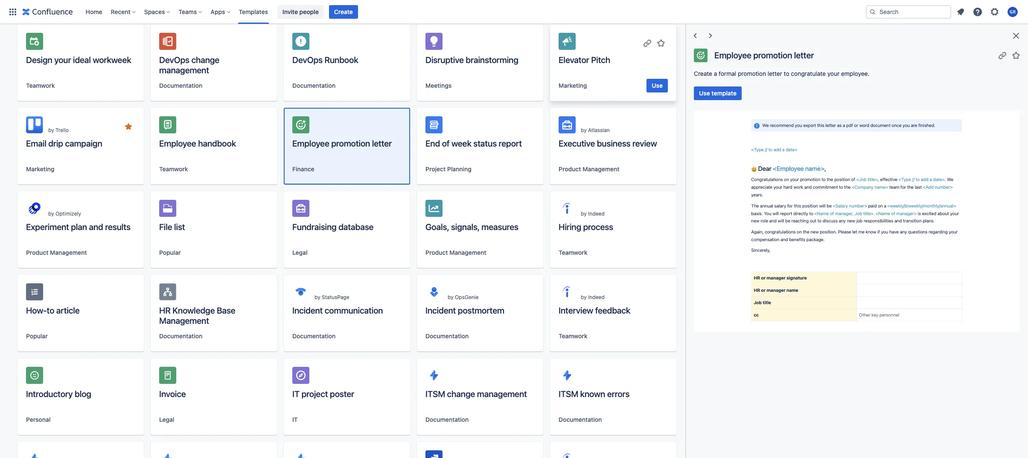Task type: vqa. For each thing, say whether or not it's contained in the screenshot.
the topmost Due
no



Task type: describe. For each thing, give the bounding box(es) containing it.
star itsm known errors image
[[656, 373, 666, 383]]

teamwork button for employee
[[159, 165, 188, 174]]

itsm change management
[[426, 390, 527, 399]]

signals,
[[451, 222, 480, 232]]

it for it project poster
[[292, 390, 300, 399]]

create for create
[[334, 8, 353, 15]]

hiring
[[559, 222, 581, 232]]

by for process
[[581, 211, 587, 217]]

settings icon image
[[990, 7, 1000, 17]]

runbook
[[325, 55, 358, 65]]

base
[[217, 306, 235, 316]]

postmortem
[[458, 306, 504, 316]]

0 vertical spatial promotion
[[753, 50, 792, 60]]

incident communication
[[292, 306, 383, 316]]

your profile and preferences image
[[1008, 7, 1018, 17]]

management for plan
[[50, 249, 87, 256]]

search image
[[869, 8, 876, 15]]

how-to article
[[26, 306, 80, 316]]

by for plan
[[48, 211, 54, 217]]

documentation for incident communication
[[292, 333, 336, 340]]

teamwork for hiring
[[559, 249, 588, 256]]

campaign
[[65, 139, 102, 149]]

project planning
[[426, 166, 472, 173]]

employee.
[[841, 70, 870, 77]]

management inside hr knowledge base management
[[159, 316, 209, 326]]

previous template image
[[690, 31, 700, 41]]

email
[[26, 139, 46, 149]]

documentation button for incident postmortem
[[426, 332, 469, 341]]

pitch
[[591, 55, 610, 65]]

optimizely
[[55, 211, 81, 217]]

spaces
[[144, 8, 165, 15]]

itsm known errors
[[559, 390, 630, 399]]

by for business
[[581, 127, 587, 134]]

spaces button
[[142, 5, 173, 19]]

legal for invoice
[[159, 417, 174, 424]]

product management for experiment
[[26, 249, 87, 256]]

teams
[[179, 8, 197, 15]]

use for use
[[652, 82, 663, 89]]

poster
[[330, 390, 354, 399]]

management for signals,
[[449, 249, 486, 256]]

product management button for executive
[[559, 165, 619, 174]]

ideal
[[73, 55, 91, 65]]

indeed for process
[[588, 211, 605, 217]]

employee handbook
[[159, 139, 236, 149]]

interview
[[559, 306, 593, 316]]

management for business
[[583, 166, 619, 173]]

experiment plan and results
[[26, 222, 131, 232]]

blog
[[75, 390, 91, 399]]

opsgenie
[[455, 294, 479, 301]]

formal
[[719, 70, 736, 77]]

hr
[[159, 306, 171, 316]]

article
[[56, 306, 80, 316]]

legal button for invoice
[[159, 416, 174, 425]]

disruptive
[[426, 55, 464, 65]]

measures
[[482, 222, 519, 232]]

database
[[338, 222, 374, 232]]

marketing for the leftmost marketing button
[[26, 166, 54, 173]]

employee for teamwork
[[159, 139, 196, 149]]

teamwork for employee
[[159, 166, 188, 173]]

popular button for file
[[159, 249, 181, 257]]

create for create a formal promotion letter to congratulate your employee.
[[694, 70, 712, 77]]

how-
[[26, 306, 47, 316]]

finance button
[[292, 165, 314, 174]]

Search field
[[866, 5, 951, 19]]

handbook
[[198, 139, 236, 149]]

communication
[[325, 306, 383, 316]]

documentation button for incident communication
[[292, 332, 336, 341]]

interview feedback
[[559, 306, 630, 316]]

it project poster
[[292, 390, 354, 399]]

1 vertical spatial letter
[[768, 70, 782, 77]]

by opsgenie
[[448, 294, 479, 301]]

2 horizontal spatial employee
[[714, 50, 751, 60]]

use template
[[699, 90, 737, 97]]

week
[[452, 139, 471, 149]]

global element
[[5, 0, 864, 24]]

product management button for goals,
[[426, 249, 486, 257]]

use button
[[647, 79, 668, 93]]

executive business review
[[559, 139, 657, 149]]

errors
[[607, 390, 630, 399]]

product for executive business review
[[559, 166, 581, 173]]

statuspage
[[322, 294, 349, 301]]

fundraising database
[[292, 222, 374, 232]]

documentation for incident postmortem
[[426, 333, 469, 340]]

finance
[[292, 166, 314, 173]]

banner containing home
[[0, 0, 1028, 24]]

drip
[[48, 139, 63, 149]]

project
[[301, 390, 328, 399]]

list
[[174, 222, 185, 232]]

documentation for itsm known errors
[[559, 417, 602, 424]]

and
[[89, 222, 103, 232]]

0 vertical spatial your
[[54, 55, 71, 65]]

templates
[[239, 8, 268, 15]]

unstar email drip campaign image
[[123, 122, 134, 132]]

results
[[105, 222, 131, 232]]

of
[[442, 139, 450, 149]]

documentation button for itsm known errors
[[559, 416, 602, 425]]

apps button
[[208, 5, 234, 19]]

0 horizontal spatial marketing button
[[26, 165, 54, 174]]

indeed for feedback
[[588, 294, 605, 301]]

incident for incident postmortem
[[426, 306, 456, 316]]

by indeed for process
[[581, 211, 605, 217]]

next template image
[[705, 31, 716, 41]]

by for postmortem
[[448, 294, 454, 301]]

template
[[712, 90, 737, 97]]

teamwork button for design
[[26, 82, 55, 90]]

file
[[159, 222, 172, 232]]

legal for fundraising database
[[292, 249, 308, 256]]

0 vertical spatial to
[[784, 70, 789, 77]]

product for goals, signals, measures
[[426, 249, 448, 256]]

home
[[86, 8, 102, 15]]

elevator
[[559, 55, 589, 65]]

end
[[426, 139, 440, 149]]

invite people button
[[277, 5, 324, 19]]

by for drip
[[48, 127, 54, 134]]

devops runbook
[[292, 55, 358, 65]]

teamwork button for interview
[[559, 332, 588, 341]]

planning
[[447, 166, 472, 173]]

meetings button
[[426, 82, 452, 90]]

devops change management
[[159, 55, 219, 75]]

congratulate
[[791, 70, 826, 77]]

change for itsm
[[447, 390, 475, 399]]

brainstorming
[[466, 55, 518, 65]]

by optimizely
[[48, 211, 81, 217]]

star elevator pitch image
[[656, 38, 666, 48]]

1 vertical spatial promotion
[[738, 70, 766, 77]]

personal
[[26, 417, 51, 424]]

2 vertical spatial promotion
[[331, 139, 370, 149]]

invite people
[[282, 8, 319, 15]]

incident for incident communication
[[292, 306, 323, 316]]

invoice
[[159, 390, 186, 399]]



Task type: locate. For each thing, give the bounding box(es) containing it.
1 horizontal spatial marketing button
[[559, 82, 587, 90]]

by for communication
[[315, 294, 320, 301]]

documentation down known at the bottom right
[[559, 417, 602, 424]]

0 vertical spatial popular
[[159, 249, 181, 256]]

0 horizontal spatial product management button
[[26, 249, 87, 257]]

itsm for itsm change management
[[426, 390, 445, 399]]

1 itsm from the left
[[426, 390, 445, 399]]

process
[[583, 222, 613, 232]]

documentation down devops change management
[[159, 82, 202, 89]]

1 vertical spatial indeed
[[588, 294, 605, 301]]

1 vertical spatial it
[[292, 417, 298, 424]]

1 horizontal spatial change
[[447, 390, 475, 399]]

documentation button down itsm change management
[[426, 416, 469, 425]]

it left project
[[292, 390, 300, 399]]

goals, signals, measures
[[426, 222, 519, 232]]

promotion
[[753, 50, 792, 60], [738, 70, 766, 77], [331, 139, 370, 149]]

1 horizontal spatial popular button
[[159, 249, 181, 257]]

by statuspage
[[315, 294, 349, 301]]

legal button down fundraising
[[292, 249, 308, 257]]

0 vertical spatial management
[[159, 65, 209, 75]]

1 horizontal spatial legal button
[[292, 249, 308, 257]]

2 itsm from the left
[[559, 390, 578, 399]]

marketing down email
[[26, 166, 54, 173]]

teamwork button down employee handbook
[[159, 165, 188, 174]]

to
[[784, 70, 789, 77], [47, 306, 54, 316]]

by left trello
[[48, 127, 54, 134]]

documentation button down devops runbook at the left top of page
[[292, 82, 336, 90]]

use for use template
[[699, 90, 710, 97]]

2 indeed from the top
[[588, 294, 605, 301]]

create inside global element
[[334, 8, 353, 15]]

1 horizontal spatial legal
[[292, 249, 308, 256]]

0 horizontal spatial employee promotion letter
[[292, 139, 392, 149]]

product management button down the 'signals,'
[[426, 249, 486, 257]]

product down the 'executive'
[[559, 166, 581, 173]]

teamwork button for hiring
[[559, 249, 588, 257]]

1 horizontal spatial create
[[694, 70, 712, 77]]

your left employee.
[[827, 70, 840, 77]]

1 vertical spatial marketing button
[[26, 165, 54, 174]]

by indeed up interview feedback
[[581, 294, 605, 301]]

management down the 'signals,'
[[449, 249, 486, 256]]

marketing
[[559, 82, 587, 89], [26, 166, 54, 173]]

1 incident from the left
[[292, 306, 323, 316]]

documentation button for devops runbook
[[292, 82, 336, 90]]

documentation button for hr knowledge base management
[[159, 332, 202, 341]]

teamwork for interview
[[559, 333, 588, 340]]

0 horizontal spatial use
[[652, 82, 663, 89]]

1 horizontal spatial letter
[[768, 70, 782, 77]]

1 horizontal spatial popular
[[159, 249, 181, 256]]

0 horizontal spatial employee
[[159, 139, 196, 149]]

documentation down 'incident communication'
[[292, 333, 336, 340]]

change inside devops change management
[[191, 55, 219, 65]]

1 horizontal spatial devops
[[292, 55, 323, 65]]

management down executive business review
[[583, 166, 619, 173]]

0 vertical spatial change
[[191, 55, 219, 65]]

documentation button down 'incident communication'
[[292, 332, 336, 341]]

elevator pitch
[[559, 55, 610, 65]]

star employee promotion letter image
[[1011, 50, 1021, 60]]

it
[[292, 390, 300, 399], [292, 417, 298, 424]]

1 horizontal spatial marketing
[[559, 82, 587, 89]]

share link image left 'star employee promotion letter' icon
[[997, 50, 1008, 60]]

1 vertical spatial use
[[699, 90, 710, 97]]

0 horizontal spatial share link image
[[642, 373, 653, 383]]

by indeed up process
[[581, 211, 605, 217]]

knowledge
[[173, 306, 215, 316]]

legal down fundraising
[[292, 249, 308, 256]]

popular button for how-
[[26, 332, 48, 341]]

marketing down elevator
[[559, 82, 587, 89]]

meetings
[[426, 82, 452, 89]]

business
[[597, 139, 630, 149]]

documentation down incident postmortem
[[426, 333, 469, 340]]

teamwork button down design on the top of page
[[26, 82, 55, 90]]

atlassian
[[588, 127, 610, 134]]

management down knowledge
[[159, 316, 209, 326]]

by atlassian
[[581, 127, 610, 134]]

0 vertical spatial legal
[[292, 249, 308, 256]]

by up experiment
[[48, 211, 54, 217]]

1 horizontal spatial itsm
[[559, 390, 578, 399]]

0 vertical spatial share link image
[[997, 50, 1008, 60]]

1 vertical spatial change
[[447, 390, 475, 399]]

0 horizontal spatial popular button
[[26, 332, 48, 341]]

2 vertical spatial letter
[[372, 139, 392, 149]]

incident postmortem
[[426, 306, 504, 316]]

product for experiment plan and results
[[26, 249, 48, 256]]

it down it project poster
[[292, 417, 298, 424]]

1 horizontal spatial to
[[784, 70, 789, 77]]

by up hiring process on the right of page
[[581, 211, 587, 217]]

management for itsm change management
[[477, 390, 527, 399]]

close image
[[1011, 31, 1021, 41]]

0 horizontal spatial legal button
[[159, 416, 174, 425]]

0 horizontal spatial devops
[[159, 55, 189, 65]]

share link image left star itsm known errors "image"
[[642, 373, 653, 383]]

0 horizontal spatial product
[[26, 249, 48, 256]]

report
[[499, 139, 522, 149]]

1 horizontal spatial share link image
[[997, 50, 1008, 60]]

popular button down file list
[[159, 249, 181, 257]]

employee for finance
[[292, 139, 329, 149]]

use down star elevator pitch icon
[[652, 82, 663, 89]]

product management for goals,
[[426, 249, 486, 256]]

documentation button down incident postmortem
[[426, 332, 469, 341]]

1 vertical spatial marketing
[[26, 166, 54, 173]]

end of week status report
[[426, 139, 522, 149]]

project
[[426, 166, 446, 173]]

0 vertical spatial legal button
[[292, 249, 308, 257]]

0 vertical spatial by indeed
[[581, 211, 605, 217]]

teamwork down employee handbook
[[159, 166, 188, 173]]

2 devops from the left
[[292, 55, 323, 65]]

documentation down devops runbook at the left top of page
[[292, 82, 336, 89]]

incident down by statuspage
[[292, 306, 323, 316]]

1 vertical spatial popular
[[26, 333, 48, 340]]

popular down file list
[[159, 249, 181, 256]]

status
[[473, 139, 497, 149]]

0 horizontal spatial your
[[54, 55, 71, 65]]

management
[[159, 65, 209, 75], [477, 390, 527, 399]]

legal button for fundraising database
[[292, 249, 308, 257]]

0 horizontal spatial product management
[[26, 249, 87, 256]]

popular for how-
[[26, 333, 48, 340]]

experiment
[[26, 222, 69, 232]]

1 horizontal spatial incident
[[426, 306, 456, 316]]

documentation for hr knowledge base management
[[159, 333, 202, 340]]

by left opsgenie at the left of page
[[448, 294, 454, 301]]

employee up finance in the top of the page
[[292, 139, 329, 149]]

0 horizontal spatial popular
[[26, 333, 48, 340]]

devops
[[159, 55, 189, 65], [292, 55, 323, 65]]

change for devops
[[191, 55, 219, 65]]

personal button
[[26, 416, 51, 425]]

1 horizontal spatial product
[[426, 249, 448, 256]]

2 horizontal spatial product management
[[559, 166, 619, 173]]

create left a
[[694, 70, 712, 77]]

2 incident from the left
[[426, 306, 456, 316]]

1 vertical spatial create
[[694, 70, 712, 77]]

documentation for devops change management
[[159, 82, 202, 89]]

1 vertical spatial by indeed
[[581, 294, 605, 301]]

product down experiment
[[26, 249, 48, 256]]

file list
[[159, 222, 185, 232]]

disruptive brainstorming
[[426, 55, 518, 65]]

popular button down how-
[[26, 332, 48, 341]]

0 horizontal spatial management
[[159, 65, 209, 75]]

0 vertical spatial it
[[292, 390, 300, 399]]

documentation button for devops change management
[[159, 82, 202, 90]]

management for devops change management
[[159, 65, 209, 75]]

project planning button
[[426, 165, 472, 174]]

1 vertical spatial management
[[477, 390, 527, 399]]

a
[[714, 70, 717, 77]]

1 vertical spatial share link image
[[642, 373, 653, 383]]

0 horizontal spatial letter
[[372, 139, 392, 149]]

create a formal promotion letter to congratulate your employee.
[[694, 70, 870, 77]]

documentation button down known at the bottom right
[[559, 416, 602, 425]]

product management down experiment
[[26, 249, 87, 256]]

0 vertical spatial employee promotion letter
[[714, 50, 814, 60]]

confluence image
[[22, 7, 73, 17], [22, 7, 73, 17]]

email drip campaign
[[26, 139, 102, 149]]

known
[[580, 390, 605, 399]]

it for it
[[292, 417, 298, 424]]

product management down the 'executive'
[[559, 166, 619, 173]]

documentation down hr knowledge base management
[[159, 333, 202, 340]]

design
[[26, 55, 52, 65]]

2 horizontal spatial letter
[[794, 50, 814, 60]]

2 horizontal spatial product
[[559, 166, 581, 173]]

itsm for itsm known errors
[[559, 390, 578, 399]]

incident down "by opsgenie"
[[426, 306, 456, 316]]

employee left handbook
[[159, 139, 196, 149]]

1 horizontal spatial use
[[699, 90, 710, 97]]

0 horizontal spatial legal
[[159, 417, 174, 424]]

by trello
[[48, 127, 69, 134]]

indeed up process
[[588, 211, 605, 217]]

recent
[[111, 8, 131, 15]]

legal down invoice
[[159, 417, 174, 424]]

0 horizontal spatial marketing
[[26, 166, 54, 173]]

documentation button down devops change management
[[159, 82, 202, 90]]

hr knowledge base management
[[159, 306, 235, 326]]

1 vertical spatial legal button
[[159, 416, 174, 425]]

indeed up interview feedback
[[588, 294, 605, 301]]

appswitcher icon image
[[8, 7, 18, 17]]

to left "congratulate"
[[784, 70, 789, 77]]

recent button
[[108, 5, 139, 19]]

2 horizontal spatial product management button
[[559, 165, 619, 174]]

feedback
[[595, 306, 630, 316]]

devops for devops runbook
[[292, 55, 323, 65]]

popular down how-
[[26, 333, 48, 340]]

legal button down invoice
[[159, 416, 174, 425]]

documentation for devops runbook
[[292, 82, 336, 89]]

teamwork for design
[[26, 82, 55, 89]]

use
[[652, 82, 663, 89], [699, 90, 710, 97]]

to left article
[[47, 306, 54, 316]]

0 vertical spatial marketing
[[559, 82, 587, 89]]

0 horizontal spatial change
[[191, 55, 219, 65]]

0 vertical spatial marketing button
[[559, 82, 587, 90]]

1 horizontal spatial employee promotion letter
[[714, 50, 814, 60]]

1 vertical spatial to
[[47, 306, 54, 316]]

by up interview
[[581, 294, 587, 301]]

product management button down experiment
[[26, 249, 87, 257]]

popular for file
[[159, 249, 181, 256]]

1 horizontal spatial product management
[[426, 249, 486, 256]]

by for feedback
[[581, 294, 587, 301]]

1 it from the top
[[292, 390, 300, 399]]

documentation button down hr knowledge base management
[[159, 332, 202, 341]]

use left the template
[[699, 90, 710, 97]]

by indeed for feedback
[[581, 294, 605, 301]]

banner
[[0, 0, 1028, 24]]

product management
[[559, 166, 619, 173], [26, 249, 87, 256], [426, 249, 486, 256]]

invite
[[282, 8, 298, 15]]

1 horizontal spatial product management button
[[426, 249, 486, 257]]

introductory
[[26, 390, 73, 399]]

marketing button down elevator
[[559, 82, 587, 90]]

documentation down itsm change management
[[426, 417, 469, 424]]

2 it from the top
[[292, 417, 298, 424]]

design your ideal workweek
[[26, 55, 131, 65]]

by up the 'executive'
[[581, 127, 587, 134]]

employee promotion letter
[[714, 50, 814, 60], [292, 139, 392, 149]]

product management down the 'signals,'
[[426, 249, 486, 256]]

by left statuspage
[[315, 294, 320, 301]]

0 horizontal spatial create
[[334, 8, 353, 15]]

marketing for marketing button to the right
[[559, 82, 587, 89]]

employee up formal
[[714, 50, 751, 60]]

teamwork button down hiring on the right of the page
[[559, 249, 588, 257]]

0 horizontal spatial itsm
[[426, 390, 445, 399]]

by indeed
[[581, 211, 605, 217], [581, 294, 605, 301]]

teams button
[[176, 5, 205, 19]]

0 horizontal spatial to
[[47, 306, 54, 316]]

devops for devops change management
[[159, 55, 189, 65]]

management inside devops change management
[[159, 65, 209, 75]]

1 vertical spatial your
[[827, 70, 840, 77]]

0 vertical spatial letter
[[794, 50, 814, 60]]

use template button
[[694, 87, 742, 100]]

teamwork down hiring on the right of the page
[[559, 249, 588, 256]]

documentation for itsm change management
[[426, 417, 469, 424]]

0 horizontal spatial incident
[[292, 306, 323, 316]]

0 vertical spatial indeed
[[588, 211, 605, 217]]

popular button
[[159, 249, 181, 257], [26, 332, 48, 341]]

trello
[[55, 127, 69, 134]]

fundraising
[[292, 222, 337, 232]]

popular
[[159, 249, 181, 256], [26, 333, 48, 340]]

product management for executive
[[559, 166, 619, 173]]

documentation button
[[159, 82, 202, 90], [292, 82, 336, 90], [159, 332, 202, 341], [292, 332, 336, 341], [426, 332, 469, 341], [426, 416, 469, 425], [559, 416, 602, 425]]

employee
[[714, 50, 751, 60], [159, 139, 196, 149], [292, 139, 329, 149]]

product management button for experiment
[[26, 249, 87, 257]]

goals,
[[426, 222, 449, 232]]

your left ideal at the left of page
[[54, 55, 71, 65]]

marketing button down email
[[26, 165, 54, 174]]

0 vertical spatial popular button
[[159, 249, 181, 257]]

indeed
[[588, 211, 605, 217], [588, 294, 605, 301]]

1 vertical spatial legal
[[159, 417, 174, 424]]

itsm
[[426, 390, 445, 399], [559, 390, 578, 399]]

product management button down the 'executive'
[[559, 165, 619, 174]]

1 horizontal spatial your
[[827, 70, 840, 77]]

share link image
[[642, 38, 653, 48]]

apps
[[211, 8, 225, 15]]

2 by indeed from the top
[[581, 294, 605, 301]]

1 horizontal spatial management
[[477, 390, 527, 399]]

1 devops from the left
[[159, 55, 189, 65]]

notification icon image
[[956, 7, 966, 17]]

management
[[583, 166, 619, 173], [50, 249, 87, 256], [449, 249, 486, 256], [159, 316, 209, 326]]

1 by indeed from the top
[[581, 211, 605, 217]]

management down experiment plan and results
[[50, 249, 87, 256]]

0 vertical spatial use
[[652, 82, 663, 89]]

documentation button for itsm change management
[[426, 416, 469, 425]]

product down goals,
[[426, 249, 448, 256]]

devops inside devops change management
[[159, 55, 189, 65]]

home link
[[83, 5, 105, 19]]

change
[[191, 55, 219, 65], [447, 390, 475, 399]]

legal button
[[292, 249, 308, 257], [159, 416, 174, 425]]

help icon image
[[973, 7, 983, 17]]

0 vertical spatial create
[[334, 8, 353, 15]]

1 indeed from the top
[[588, 211, 605, 217]]

1 vertical spatial employee promotion letter
[[292, 139, 392, 149]]

teamwork button down interview
[[559, 332, 588, 341]]

hiring process
[[559, 222, 613, 232]]

people
[[299, 8, 319, 15]]

create right people
[[334, 8, 353, 15]]

create link
[[329, 5, 358, 19]]

share link image
[[997, 50, 1008, 60], [642, 373, 653, 383]]

teamwork down interview
[[559, 333, 588, 340]]

workweek
[[93, 55, 131, 65]]

product management button
[[559, 165, 619, 174], [26, 249, 87, 257], [426, 249, 486, 257]]

1 vertical spatial popular button
[[26, 332, 48, 341]]

1 horizontal spatial employee
[[292, 139, 329, 149]]

teamwork down design on the top of page
[[26, 82, 55, 89]]



